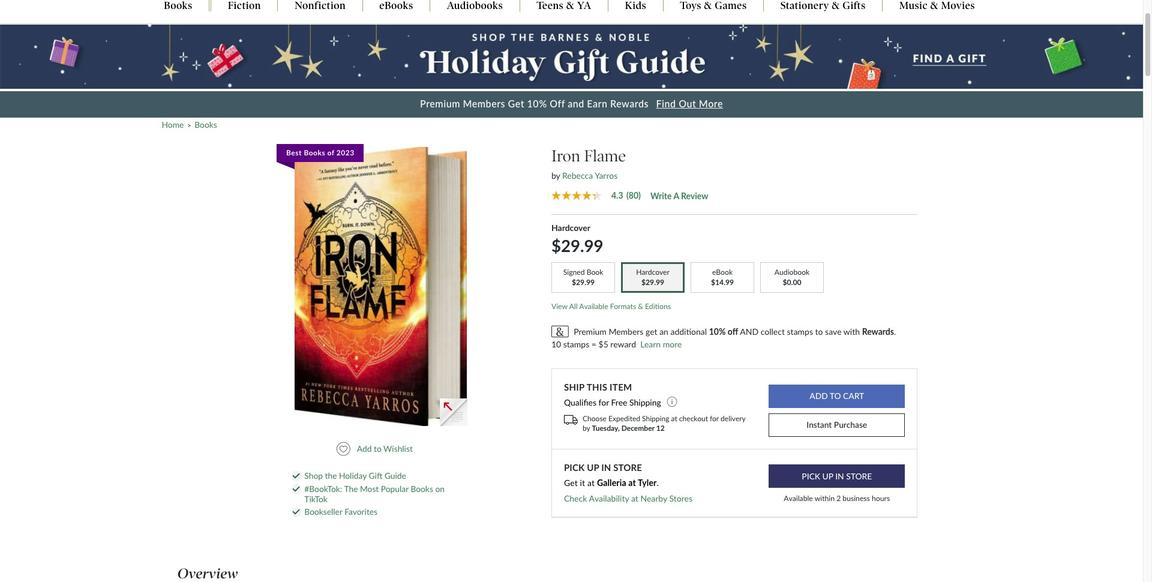 Task type: describe. For each thing, give the bounding box(es) containing it.
up
[[587, 463, 600, 473]]

. inside premium members get an additional 10% off and collect stamps to save with rewards . 10 stamps = $5 reward learn more
[[895, 327, 897, 337]]

december
[[622, 424, 655, 433]]

tuesday,
[[592, 424, 620, 433]]

$29.99 main content
[[0, 24, 1144, 582]]

wishlist
[[384, 444, 413, 454]]

premium for premium members get an additional 10% off and collect stamps to save with rewards . 10 stamps = $5 reward learn more
[[574, 327, 607, 337]]

$14.99
[[712, 278, 735, 287]]

choose
[[583, 414, 607, 423]]

shipping inside ship this item qualifies for free shipping
[[630, 398, 662, 408]]

best books of 2023 link
[[277, 144, 467, 426]]

for inside the choose expedited shipping at checkout for delivery by
[[710, 414, 719, 423]]

hardcover $29.99
[[552, 223, 608, 256]]

at left tyler
[[629, 478, 636, 488]]

premium for premium members get 10% off and earn rewards find out more
[[420, 98, 461, 110]]

check image
[[293, 510, 300, 515]]

yarros
[[595, 171, 618, 181]]

check
[[564, 494, 587, 504]]

and
[[568, 98, 585, 110]]

add to wishlist
[[357, 444, 413, 454]]

best books of 2023
[[286, 148, 355, 157]]

$29.99 inside hardcover $29.99
[[552, 236, 604, 256]]

0 horizontal spatial 10%
[[528, 98, 547, 110]]

signed book $29.99
[[564, 268, 604, 287]]

instant
[[807, 420, 833, 430]]

editions
[[646, 302, 671, 311]]

$5
[[599, 339, 609, 349]]

within
[[815, 494, 835, 503]]

this
[[587, 382, 608, 393]]

ebook $14.99
[[712, 268, 735, 287]]

expedited
[[609, 414, 641, 423]]

add
[[357, 444, 372, 454]]

with
[[844, 327, 861, 337]]

it
[[580, 478, 586, 488]]

in
[[602, 463, 612, 473]]

more
[[663, 339, 682, 349]]

learn more link
[[641, 338, 682, 351]]

members for get
[[463, 98, 506, 110]]

hardcover
[[552, 223, 591, 233]]

reward
[[611, 339, 637, 349]]

best
[[286, 148, 302, 157]]

free
[[612, 398, 628, 408]]

10
[[552, 339, 562, 349]]

view
[[552, 302, 568, 311]]

shipping inside the choose expedited shipping at checkout for delivery by
[[643, 414, 670, 423]]

all
[[570, 302, 578, 311]]

pick up in store get it at galleria at tyler . check availability at nearby stores
[[564, 463, 693, 504]]

0 vertical spatial books
[[195, 119, 217, 129]]

. inside the pick up in store get it at galleria at tyler . check availability at nearby stores
[[657, 478, 659, 488]]

delivery
[[721, 414, 746, 423]]

holiday
[[339, 471, 367, 481]]

book
[[587, 268, 604, 277]]

$0.00
[[783, 278, 802, 287]]

0 vertical spatial get
[[508, 98, 525, 110]]

bookseller favorites
[[305, 507, 378, 517]]

4.3
[[612, 190, 624, 200]]

tuesday, december 12
[[592, 424, 665, 433]]

#booktok: the most popular books on tiktok link
[[305, 484, 463, 505]]

12
[[657, 424, 665, 433]]

out
[[679, 98, 697, 110]]

4.3 (80)
[[612, 190, 641, 200]]

books link
[[195, 119, 217, 129]]

rebecca yarros link
[[563, 171, 618, 181]]

purchase
[[835, 420, 868, 430]]

checkout
[[680, 414, 709, 423]]

galleria
[[597, 478, 627, 488]]

for inside ship this item qualifies for free shipping
[[599, 398, 609, 408]]

books inside #booktok: the most popular books on tiktok
[[411, 484, 433, 494]]

gift
[[369, 471, 383, 481]]

rebecca
[[563, 171, 593, 181]]

audiobook
[[775, 268, 810, 277]]

at down tyler
[[632, 494, 639, 504]]

audiobook $0.00
[[775, 268, 810, 287]]

10% inside premium members get an additional 10% off and collect stamps to save with rewards . 10 stamps = $5 reward learn more
[[710, 327, 726, 337]]

shop the barnes & noble holiday gift guide. find a gift image
[[0, 25, 1144, 89]]

check image for #booktok:
[[293, 487, 300, 493]]

and
[[741, 327, 759, 337]]

bookseller favorites link
[[305, 507, 378, 517]]

write a review button
[[651, 191, 709, 201]]

find
[[657, 98, 677, 110]]

view all available formats & editions
[[552, 302, 671, 311]]

rewards inside premium members get an additional 10% off and collect stamps to save with rewards . 10 stamps = $5 reward learn more
[[863, 327, 895, 337]]

write
[[651, 191, 672, 201]]

2023
[[337, 148, 355, 157]]

save
[[826, 327, 842, 337]]

to inside premium members get an additional 10% off and collect stamps to save with rewards . 10 stamps = $5 reward learn more
[[816, 327, 824, 337]]



Task type: vqa. For each thing, say whether or not it's contained in the screenshot.
Galleria
yes



Task type: locate. For each thing, give the bounding box(es) containing it.
.
[[895, 327, 897, 337], [657, 478, 659, 488]]

0 horizontal spatial stamps
[[564, 339, 590, 349]]

=
[[592, 339, 597, 349]]

guide
[[385, 471, 406, 481]]

1 horizontal spatial for
[[710, 414, 719, 423]]

1 vertical spatial get
[[564, 478, 578, 488]]

1 check image from the top
[[293, 474, 300, 479]]

most
[[360, 484, 379, 494]]

0 horizontal spatial for
[[599, 398, 609, 408]]

1 horizontal spatial to
[[816, 327, 824, 337]]

$29.99 inside signed book $29.99
[[572, 278, 595, 287]]

review
[[682, 191, 709, 201]]

for
[[599, 398, 609, 408], [710, 414, 719, 423]]

by down choose
[[583, 424, 591, 433]]

flame
[[585, 146, 627, 166]]

#booktok:
[[305, 484, 342, 494]]

qualifies
[[564, 398, 597, 408]]

$29.99
[[552, 236, 604, 256], [572, 278, 595, 287]]

home link
[[162, 119, 184, 129]]

stamps
[[788, 327, 814, 337], [564, 339, 590, 349]]

signed
[[564, 268, 585, 277]]

10%
[[528, 98, 547, 110], [710, 327, 726, 337]]

bookseller
[[305, 507, 343, 517]]

1 vertical spatial members
[[609, 327, 644, 337]]

add to wishlist link
[[336, 442, 418, 456]]

earn
[[587, 98, 608, 110]]

$29.99 down hardcover
[[552, 236, 604, 256]]

for left free
[[599, 398, 609, 408]]

get
[[646, 327, 658, 337]]

a
[[674, 191, 680, 201]]

0 vertical spatial rewards
[[611, 98, 649, 110]]

iron flame by rebecca yarros
[[552, 146, 627, 181]]

at inside the choose expedited shipping at checkout for delivery by
[[672, 414, 678, 423]]

1 horizontal spatial books
[[304, 148, 326, 157]]

books inside list box
[[304, 148, 326, 157]]

off
[[550, 98, 565, 110]]

books right home
[[195, 119, 217, 129]]

0 vertical spatial available
[[580, 302, 609, 311]]

books left of on the top of the page
[[304, 148, 326, 157]]

get
[[508, 98, 525, 110], [564, 478, 578, 488]]

0 vertical spatial check image
[[293, 474, 300, 479]]

iron flame image
[[295, 147, 467, 426]]

home
[[162, 119, 184, 129]]

1 horizontal spatial rewards
[[863, 327, 895, 337]]

ship
[[564, 382, 585, 393]]

by left rebecca
[[552, 171, 561, 181]]

of
[[328, 148, 335, 157]]

to
[[816, 327, 824, 337], [374, 444, 382, 454]]

1 vertical spatial stamps
[[564, 339, 590, 349]]

0 vertical spatial .
[[895, 327, 897, 337]]

1 vertical spatial shipping
[[643, 414, 670, 423]]

off
[[728, 327, 739, 337]]

collect
[[761, 327, 785, 337]]

available right all
[[580, 302, 609, 311]]

. up "nearby stores"
[[657, 478, 659, 488]]

shop the holiday gift guide link
[[305, 471, 406, 482]]

0 horizontal spatial books
[[195, 119, 217, 129]]

0 vertical spatial for
[[599, 398, 609, 408]]

premium members get an additional 10% off and collect stamps to save with rewards . 10 stamps = $5 reward learn more
[[552, 327, 897, 349]]

the
[[344, 484, 358, 494]]

0 vertical spatial members
[[463, 98, 506, 110]]

ship this item qualifies for free shipping
[[564, 382, 664, 408]]

1 horizontal spatial stamps
[[788, 327, 814, 337]]

1 horizontal spatial 10%
[[710, 327, 726, 337]]

ebook
[[713, 268, 733, 277]]

the
[[325, 471, 337, 481]]

books left the on
[[411, 484, 433, 494]]

rewards
[[611, 98, 649, 110], [863, 327, 895, 337]]

2
[[837, 494, 841, 503]]

0 horizontal spatial .
[[657, 478, 659, 488]]

1 vertical spatial 10%
[[710, 327, 726, 337]]

0 vertical spatial premium
[[420, 98, 461, 110]]

rewards right with
[[863, 327, 895, 337]]

to left save
[[816, 327, 824, 337]]

2 vertical spatial books
[[411, 484, 433, 494]]

shop
[[305, 471, 323, 481]]

popular
[[381, 484, 409, 494]]

check image
[[293, 474, 300, 479], [293, 487, 300, 493]]

by inside iron flame by rebecca yarros
[[552, 171, 561, 181]]

1 vertical spatial by
[[583, 424, 591, 433]]

1 horizontal spatial by
[[583, 424, 591, 433]]

excerpt image
[[440, 399, 468, 427]]

1 horizontal spatial available
[[784, 494, 814, 503]]

shipping right free
[[630, 398, 662, 408]]

more
[[699, 98, 724, 110]]

available within 2 business hours
[[784, 494, 891, 503]]

0 horizontal spatial by
[[552, 171, 561, 181]]

&
[[639, 302, 644, 311]]

by
[[552, 171, 561, 181], [583, 424, 591, 433]]

write a review
[[651, 191, 709, 201]]

stamps right collect
[[788, 327, 814, 337]]

0 horizontal spatial to
[[374, 444, 382, 454]]

0 horizontal spatial premium
[[420, 98, 461, 110]]

premium inside premium members get an additional 10% off and collect stamps to save with rewards . 10 stamps = $5 reward learn more
[[574, 327, 607, 337]]

favorites
[[345, 507, 378, 517]]

to right add
[[374, 444, 382, 454]]

premium members get 10% off and earn rewards find out more
[[420, 98, 724, 110]]

1 horizontal spatial members
[[609, 327, 644, 337]]

1 horizontal spatial .
[[895, 327, 897, 337]]

0 vertical spatial to
[[816, 327, 824, 337]]

at
[[672, 414, 678, 423], [588, 478, 595, 488], [629, 478, 636, 488], [632, 494, 639, 504]]

instant purchase
[[807, 420, 868, 430]]

get left it
[[564, 478, 578, 488]]

on
[[436, 484, 445, 494]]

nearby stores
[[641, 494, 693, 504]]

0 vertical spatial shipping
[[630, 398, 662, 408]]

1 vertical spatial books
[[304, 148, 326, 157]]

0 vertical spatial 10%
[[528, 98, 547, 110]]

available left within
[[784, 494, 814, 503]]

get inside the pick up in store get it at galleria at tyler . check availability at nearby stores
[[564, 478, 578, 488]]

pick
[[564, 463, 585, 473]]

by inside the choose expedited shipping at checkout for delivery by
[[583, 424, 591, 433]]

1 horizontal spatial get
[[564, 478, 578, 488]]

check availability at nearby stores link
[[564, 494, 693, 504]]

members inside premium members get an additional 10% off and collect stamps to save with rewards . 10 stamps = $5 reward learn more
[[609, 327, 644, 337]]

$29.99 down signed
[[572, 278, 595, 287]]

2 check image from the top
[[293, 487, 300, 493]]

. right with
[[895, 327, 897, 337]]

view all available formats & editions link
[[552, 302, 671, 311]]

check image up check image
[[293, 487, 300, 493]]

members for get
[[609, 327, 644, 337]]

additional
[[671, 327, 707, 337]]

an
[[660, 327, 669, 337]]

None submit
[[769, 385, 906, 408], [769, 465, 906, 488], [769, 385, 906, 408], [769, 465, 906, 488]]

learn
[[641, 339, 661, 349]]

item
[[610, 382, 633, 393]]

stamps left =
[[564, 339, 590, 349]]

1 vertical spatial rewards
[[863, 327, 895, 337]]

shipping up 12
[[643, 414, 670, 423]]

0 horizontal spatial members
[[463, 98, 506, 110]]

availability
[[589, 494, 630, 504]]

1 vertical spatial available
[[784, 494, 814, 503]]

1 vertical spatial .
[[657, 478, 659, 488]]

2 horizontal spatial books
[[411, 484, 433, 494]]

0 vertical spatial by
[[552, 171, 561, 181]]

0 horizontal spatial available
[[580, 302, 609, 311]]

best books of 2023 list box
[[232, 141, 535, 433]]

check image left shop
[[293, 474, 300, 479]]

instant purchase button
[[769, 414, 906, 437]]

1 horizontal spatial premium
[[574, 327, 607, 337]]

rewards right earn
[[611, 98, 649, 110]]

0 vertical spatial stamps
[[788, 327, 814, 337]]

(80)
[[627, 190, 641, 200]]

tiktok
[[305, 494, 328, 504]]

check image for shop
[[293, 474, 300, 479]]

0 vertical spatial $29.99
[[552, 236, 604, 256]]

#booktok: the most popular books on tiktok
[[305, 484, 445, 504]]

get left off
[[508, 98, 525, 110]]

0 horizontal spatial rewards
[[611, 98, 649, 110]]

at right it
[[588, 478, 595, 488]]

1 vertical spatial premium
[[574, 327, 607, 337]]

iron
[[552, 146, 581, 166]]

1 vertical spatial $29.99
[[572, 278, 595, 287]]

1 vertical spatial for
[[710, 414, 719, 423]]

for left delivery
[[710, 414, 719, 423]]

1 vertical spatial check image
[[293, 487, 300, 493]]

at left checkout
[[672, 414, 678, 423]]

10% left 'off'
[[710, 327, 726, 337]]

10% left off
[[528, 98, 547, 110]]

formats
[[611, 302, 637, 311]]

1 vertical spatial to
[[374, 444, 382, 454]]

0 horizontal spatial get
[[508, 98, 525, 110]]



